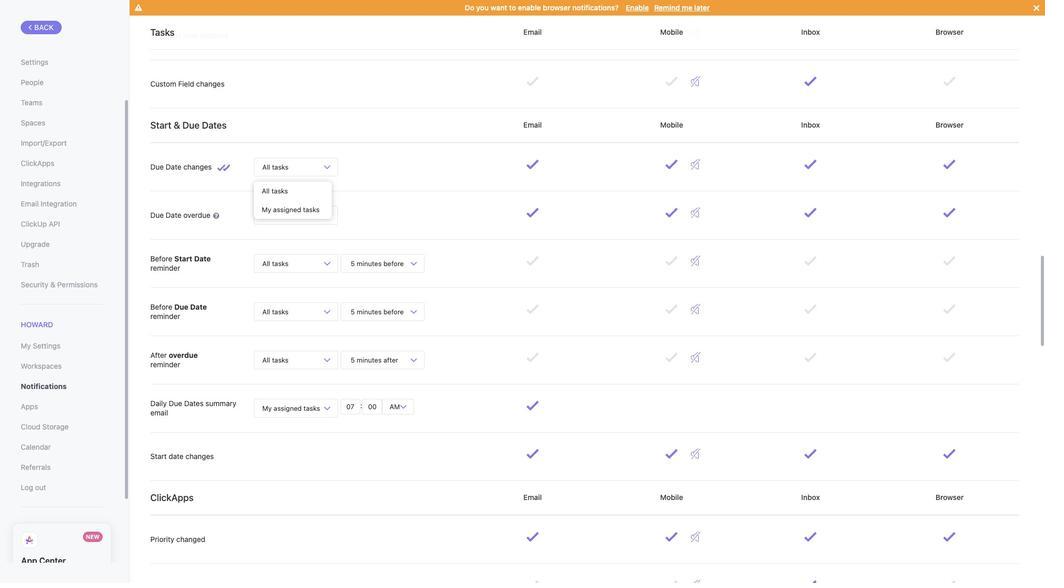 Task type: describe. For each thing, give the bounding box(es) containing it.
clickup
[[21, 219, 47, 228]]

email for clickapps
[[522, 493, 544, 502]]

spaces
[[21, 118, 45, 127]]

trash
[[21, 260, 39, 269]]

integration
[[41, 199, 77, 208]]

all for off icon at the right top
[[262, 259, 270, 267]]

import/export link
[[21, 134, 103, 152]]

priority
[[150, 535, 174, 544]]

custom field changes
[[150, 79, 225, 88]]

date up before start date reminder
[[166, 211, 182, 219]]

custom
[[150, 79, 176, 88]]

date down start & due dates
[[166, 162, 182, 171]]

app
[[21, 556, 37, 565]]

teams
[[21, 98, 43, 107]]

after
[[150, 351, 167, 359]]

want
[[491, 3, 508, 12]]

out
[[35, 483, 46, 492]]

settings inside settings link
[[21, 58, 48, 66]]

start for &
[[150, 120, 171, 130]]

email integration link
[[21, 195, 103, 213]]

daily
[[150, 399, 167, 408]]

enable
[[626, 3, 649, 12]]

date
[[169, 452, 184, 461]]

changes for due date changes
[[183, 162, 212, 171]]

8 off image from the top
[[691, 532, 701, 542]]

summary
[[206, 399, 237, 408]]

my settings link
[[21, 337, 103, 355]]

daily due dates summary email
[[150, 399, 237, 417]]

upgrade
[[21, 240, 50, 248]]

after
[[384, 356, 398, 364]]

0 vertical spatial my
[[262, 205, 271, 214]]

center
[[39, 556, 66, 565]]

2 vertical spatial my
[[262, 404, 272, 412]]

mobile for clickapps
[[659, 493, 685, 502]]

0 vertical spatial clickapps
[[21, 159, 54, 168]]

before for before due date reminder
[[150, 302, 172, 311]]

0 vertical spatial overdue
[[183, 211, 211, 219]]

email integration
[[21, 199, 77, 208]]

minutes for start date
[[357, 259, 382, 267]]

howard
[[21, 320, 53, 329]]

changed
[[176, 535, 205, 544]]

resolved
[[200, 31, 228, 40]]

after overdue reminder
[[150, 351, 198, 369]]

my settings
[[21, 341, 61, 350]]

browser for start & due dates
[[934, 120, 966, 129]]

0 vertical spatial assigned
[[273, 205, 301, 214]]

& for start
[[174, 120, 180, 130]]

4 off image from the top
[[691, 207, 701, 218]]

spaces link
[[21, 114, 103, 132]]

checklist
[[150, 31, 181, 40]]

due date changes
[[150, 162, 212, 171]]

settings link
[[21, 53, 103, 71]]

email
[[150, 408, 168, 417]]

0 vertical spatial dates
[[202, 120, 227, 130]]

clickup api link
[[21, 215, 103, 233]]

security
[[21, 280, 48, 289]]

checklist item resolved
[[150, 31, 228, 40]]

log out link
[[21, 479, 103, 496]]

settings inside my settings link
[[33, 341, 61, 350]]

before start date reminder
[[150, 254, 211, 272]]

integrations link
[[21, 175, 103, 192]]

security & permissions
[[21, 280, 98, 289]]

start inside before start date reminder
[[174, 254, 192, 263]]

off image
[[691, 256, 701, 266]]

apps link
[[21, 398, 103, 416]]

people
[[21, 78, 44, 87]]

field
[[178, 79, 194, 88]]

5 minutes after
[[349, 356, 400, 364]]

later
[[695, 3, 710, 12]]

back link
[[21, 21, 62, 34]]

am
[[388, 402, 402, 411]]

log
[[21, 483, 33, 492]]

all for third off image from the top of the page
[[262, 163, 270, 171]]

calendar
[[21, 443, 51, 451]]

browser for tasks
[[934, 27, 966, 36]]

people link
[[21, 74, 103, 91]]

notifications
[[21, 382, 67, 391]]

6 off image from the top
[[691, 352, 701, 363]]

reminder inside after overdue reminder
[[150, 360, 180, 369]]

before for start date
[[384, 259, 404, 267]]



Task type: locate. For each thing, give the bounding box(es) containing it.
3 mobile from the top
[[659, 493, 685, 502]]

None text field
[[341, 399, 361, 414], [363, 399, 382, 414], [341, 399, 361, 414], [363, 399, 382, 414]]

me
[[682, 3, 693, 12]]

1 before from the top
[[150, 254, 172, 263]]

overdue right after
[[169, 351, 198, 359]]

before down before start date reminder
[[150, 302, 172, 311]]

1 vertical spatial before
[[150, 302, 172, 311]]

start & due dates
[[150, 120, 227, 130]]

new
[[86, 533, 100, 540]]

2 5 minutes before from the top
[[349, 307, 406, 316]]

reminder inside before start date reminder
[[150, 264, 180, 272]]

due date overdue
[[150, 211, 213, 219]]

overdue inside after overdue reminder
[[169, 351, 198, 359]]

1 horizontal spatial clickapps
[[150, 492, 194, 503]]

settings up workspaces
[[33, 341, 61, 350]]

2 vertical spatial changes
[[186, 452, 214, 461]]

dates down custom field changes
[[202, 120, 227, 130]]

1 vertical spatial assigned
[[274, 404, 302, 412]]

1 vertical spatial browser
[[934, 120, 966, 129]]

1 vertical spatial changes
[[183, 162, 212, 171]]

2 vertical spatial minutes
[[357, 356, 382, 364]]

0 vertical spatial mobile
[[659, 27, 685, 36]]

2 5 from the top
[[351, 307, 355, 316]]

2 vertical spatial inbox
[[800, 493, 822, 502]]

1 vertical spatial minutes
[[357, 307, 382, 316]]

date inside before due date reminder
[[190, 302, 207, 311]]

before for due date
[[384, 307, 404, 316]]

to
[[509, 3, 516, 12]]

email
[[522, 27, 544, 36], [522, 120, 544, 129], [21, 199, 39, 208], [522, 493, 544, 502]]

start left the date
[[150, 452, 167, 461]]

before
[[384, 259, 404, 267], [384, 307, 404, 316]]

email for tasks
[[522, 27, 544, 36]]

clickapps down the date
[[150, 492, 194, 503]]

5 minutes before for start date
[[349, 259, 406, 267]]

due inside before due date reminder
[[174, 302, 189, 311]]

trash link
[[21, 256, 103, 273]]

5 off image from the top
[[691, 304, 701, 314]]

clickapps
[[21, 159, 54, 168], [150, 492, 194, 503]]

0 vertical spatial 5
[[351, 259, 355, 267]]

integrations
[[21, 179, 61, 188]]

1 vertical spatial my
[[21, 341, 31, 350]]

3 off image from the top
[[691, 159, 701, 170]]

all for sixth off image from the top
[[262, 356, 270, 364]]

clickup api
[[21, 219, 60, 228]]

2 vertical spatial browser
[[934, 493, 966, 502]]

before inside before start date reminder
[[150, 254, 172, 263]]

back
[[34, 23, 54, 32]]

2 inbox from the top
[[800, 120, 822, 129]]

1 5 minutes before from the top
[[349, 259, 406, 267]]

0 vertical spatial &
[[174, 120, 180, 130]]

start down custom
[[150, 120, 171, 130]]

settings up people
[[21, 58, 48, 66]]

2 vertical spatial reminder
[[150, 360, 180, 369]]

0 vertical spatial before
[[150, 254, 172, 263]]

3 inbox from the top
[[800, 493, 822, 502]]

0 horizontal spatial &
[[50, 280, 55, 289]]

remind
[[655, 3, 680, 12]]

before due date reminder
[[150, 302, 207, 321]]

date inside before start date reminder
[[194, 254, 211, 263]]

inbox for tasks
[[800, 27, 822, 36]]

2 minutes from the top
[[357, 307, 382, 316]]

& up due date changes
[[174, 120, 180, 130]]

before down the due date overdue
[[150, 254, 172, 263]]

my
[[262, 205, 271, 214], [21, 341, 31, 350], [262, 404, 272, 412]]

cloud storage link
[[21, 418, 103, 436]]

1 vertical spatial my assigned tasks
[[262, 404, 320, 412]]

1 off image from the top
[[691, 28, 701, 38]]

minutes
[[357, 259, 382, 267], [357, 307, 382, 316], [357, 356, 382, 364]]

& right security
[[50, 280, 55, 289]]

0 vertical spatial inbox
[[800, 27, 822, 36]]

&
[[174, 120, 180, 130], [50, 280, 55, 289]]

cloud storage
[[21, 422, 69, 431]]

all tasks
[[262, 163, 289, 171], [262, 187, 288, 195], [262, 211, 289, 219], [262, 259, 289, 267], [262, 307, 289, 316], [262, 356, 289, 364]]

import/export
[[21, 138, 67, 147]]

2 vertical spatial mobile
[[659, 493, 685, 502]]

1 vertical spatial 5 minutes before
[[349, 307, 406, 316]]

1 vertical spatial dates
[[184, 399, 204, 408]]

1 vertical spatial 5
[[351, 307, 355, 316]]

notifications link
[[21, 378, 103, 395]]

5 for start date
[[351, 259, 355, 267]]

clickapps up integrations
[[21, 159, 54, 168]]

0 vertical spatial browser
[[934, 27, 966, 36]]

1 mobile from the top
[[659, 27, 685, 36]]

do
[[465, 3, 475, 12]]

minutes for due date
[[357, 307, 382, 316]]

3 reminder from the top
[[150, 360, 180, 369]]

1 vertical spatial overdue
[[169, 351, 198, 359]]

mobile for tasks
[[659, 27, 685, 36]]

1 vertical spatial &
[[50, 280, 55, 289]]

2 off image from the top
[[691, 76, 701, 87]]

0 horizontal spatial clickapps
[[21, 159, 54, 168]]

0 vertical spatial start
[[150, 120, 171, 130]]

2 mobile from the top
[[659, 120, 685, 129]]

teams link
[[21, 94, 103, 112]]

changes right field
[[196, 79, 225, 88]]

changes down start & due dates
[[183, 162, 212, 171]]

security & permissions link
[[21, 276, 103, 294]]

item
[[183, 31, 198, 40]]

reminder inside before due date reminder
[[150, 312, 180, 321]]

date down before start date reminder
[[190, 302, 207, 311]]

overdue
[[183, 211, 211, 219], [169, 351, 198, 359]]

reminder for start date
[[150, 264, 180, 272]]

api
[[49, 219, 60, 228]]

browser for clickapps
[[934, 493, 966, 502]]

0 vertical spatial 5 minutes before
[[349, 259, 406, 267]]

9 off image from the top
[[691, 580, 701, 583]]

& for security
[[50, 280, 55, 289]]

changes for start date changes
[[186, 452, 214, 461]]

1 vertical spatial settings
[[33, 341, 61, 350]]

3 minutes from the top
[[357, 356, 382, 364]]

before inside before due date reminder
[[150, 302, 172, 311]]

notifications?
[[573, 3, 619, 12]]

you
[[477, 3, 489, 12]]

browser
[[543, 3, 571, 12]]

off image
[[691, 28, 701, 38], [691, 76, 701, 87], [691, 159, 701, 170], [691, 207, 701, 218], [691, 304, 701, 314], [691, 352, 701, 363], [691, 449, 701, 459], [691, 532, 701, 542], [691, 580, 701, 583]]

browser
[[934, 27, 966, 36], [934, 120, 966, 129], [934, 493, 966, 502]]

0 vertical spatial changes
[[196, 79, 225, 88]]

referrals
[[21, 463, 51, 472]]

reminder down after
[[150, 360, 180, 369]]

1 inbox from the top
[[800, 27, 822, 36]]

2 before from the top
[[150, 302, 172, 311]]

0 vertical spatial minutes
[[357, 259, 382, 267]]

1 before from the top
[[384, 259, 404, 267]]

5 minutes before for due date
[[349, 307, 406, 316]]

inbox for clickapps
[[800, 493, 822, 502]]

tasks
[[272, 163, 289, 171], [272, 187, 288, 195], [303, 205, 320, 214], [272, 211, 289, 219], [272, 259, 289, 267], [272, 307, 289, 316], [272, 356, 289, 364], [304, 404, 320, 412]]

1 vertical spatial inbox
[[800, 120, 822, 129]]

7 off image from the top
[[691, 449, 701, 459]]

1 5 from the top
[[351, 259, 355, 267]]

do you want to enable browser notifications? enable remind me later
[[465, 3, 710, 12]]

0 vertical spatial settings
[[21, 58, 48, 66]]

start for date
[[150, 452, 167, 461]]

1 vertical spatial reminder
[[150, 312, 180, 321]]

changes for custom field changes
[[196, 79, 225, 88]]

due inside daily due dates summary email
[[169, 399, 182, 408]]

reminder
[[150, 264, 180, 272], [150, 312, 180, 321], [150, 360, 180, 369]]

clickapps link
[[21, 155, 103, 172]]

1 horizontal spatial &
[[174, 120, 180, 130]]

referrals link
[[21, 459, 103, 476]]

mobile for start & due dates
[[659, 120, 685, 129]]

settings
[[21, 58, 48, 66], [33, 341, 61, 350]]

1 vertical spatial before
[[384, 307, 404, 316]]

inbox for start & due dates
[[800, 120, 822, 129]]

1 browser from the top
[[934, 27, 966, 36]]

cloud
[[21, 422, 40, 431]]

app center
[[21, 556, 66, 565]]

start date changes
[[150, 452, 214, 461]]

3 5 from the top
[[351, 356, 355, 364]]

permissions
[[57, 280, 98, 289]]

2 browser from the top
[[934, 120, 966, 129]]

5 minutes before
[[349, 259, 406, 267], [349, 307, 406, 316]]

0 vertical spatial my assigned tasks
[[262, 205, 320, 214]]

reminder for due date
[[150, 312, 180, 321]]

overdue down due date changes
[[183, 211, 211, 219]]

3 browser from the top
[[934, 493, 966, 502]]

minutes for overdue
[[357, 356, 382, 364]]

log out
[[21, 483, 46, 492]]

2 vertical spatial start
[[150, 452, 167, 461]]

start down the due date overdue
[[174, 254, 192, 263]]

upgrade link
[[21, 235, 103, 253]]

1 reminder from the top
[[150, 264, 180, 272]]

dates inside daily due dates summary email
[[184, 399, 204, 408]]

email for start & due dates
[[522, 120, 544, 129]]

1 vertical spatial clickapps
[[150, 492, 194, 503]]

0 vertical spatial before
[[384, 259, 404, 267]]

apps
[[21, 402, 38, 411]]

2 before from the top
[[384, 307, 404, 316]]

reminder up before due date reminder
[[150, 264, 180, 272]]

2 reminder from the top
[[150, 312, 180, 321]]

dates left summary
[[184, 399, 204, 408]]

date
[[166, 162, 182, 171], [166, 211, 182, 219], [194, 254, 211, 263], [190, 302, 207, 311]]

changes
[[196, 79, 225, 88], [183, 162, 212, 171], [186, 452, 214, 461]]

2 vertical spatial 5
[[351, 356, 355, 364]]

before
[[150, 254, 172, 263], [150, 302, 172, 311]]

workspaces link
[[21, 357, 103, 375]]

5 for overdue
[[351, 356, 355, 364]]

1 vertical spatial mobile
[[659, 120, 685, 129]]

:
[[361, 401, 363, 410]]

calendar link
[[21, 438, 103, 456]]

date down the due date overdue
[[194, 254, 211, 263]]

1 vertical spatial start
[[174, 254, 192, 263]]

due
[[183, 120, 200, 130], [150, 162, 164, 171], [150, 211, 164, 219], [174, 302, 189, 311], [169, 399, 182, 408]]

start
[[150, 120, 171, 130], [174, 254, 192, 263], [150, 452, 167, 461]]

5 for due date
[[351, 307, 355, 316]]

dates
[[202, 120, 227, 130], [184, 399, 204, 408]]

storage
[[42, 422, 69, 431]]

reminder up after
[[150, 312, 180, 321]]

before for before start date reminder
[[150, 254, 172, 263]]

tasks
[[150, 27, 175, 38]]

workspaces
[[21, 362, 62, 370]]

enable
[[518, 3, 541, 12]]

inbox
[[800, 27, 822, 36], [800, 120, 822, 129], [800, 493, 822, 502]]

priority changed
[[150, 535, 205, 544]]

all for fifth off image from the bottom of the page
[[262, 307, 270, 316]]

0 vertical spatial reminder
[[150, 264, 180, 272]]

1 minutes from the top
[[357, 259, 382, 267]]

5
[[351, 259, 355, 267], [351, 307, 355, 316], [351, 356, 355, 364]]

changes right the date
[[186, 452, 214, 461]]



Task type: vqa. For each thing, say whether or not it's contained in the screenshot.


